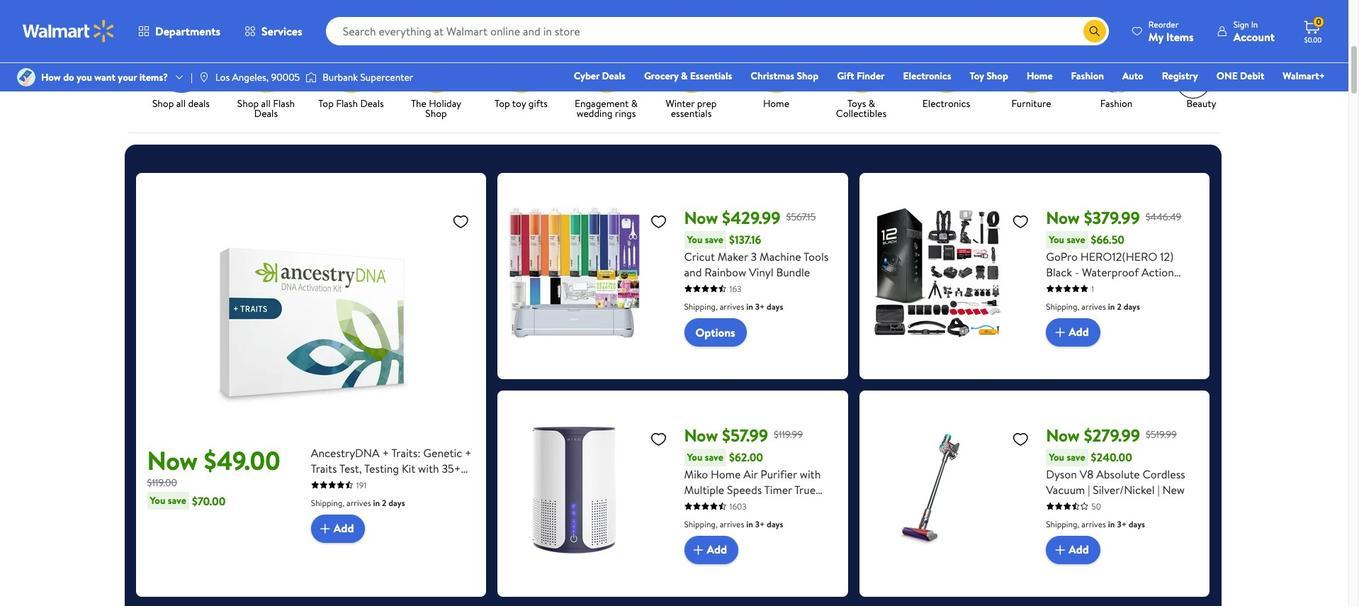 Task type: vqa. For each thing, say whether or not it's contained in the screenshot.
Cyber Deals link
yes



Task type: locate. For each thing, give the bounding box(es) containing it.
add button down video,
[[1047, 318, 1101, 346]]

shop down items?
[[152, 96, 174, 110]]

now up gopro
[[1047, 205, 1081, 229]]

add up stabilization
[[1069, 324, 1090, 340]]

0 horizontal spatial home link
[[740, 42, 814, 111]]

shipping, arrives in 3+ days for $429.99
[[685, 300, 784, 312]]

flash down 'burbank'
[[336, 96, 358, 110]]

top toy gifts link
[[485, 42, 558, 111]]

all for deals
[[176, 96, 186, 110]]

$279.99
[[1085, 423, 1141, 447]]

50 down 'silver/nickel'
[[1092, 500, 1102, 512]]

fashion
[[1072, 69, 1105, 83], [1101, 96, 1133, 110]]

save
[[705, 232, 724, 246], [1067, 232, 1086, 246], [705, 450, 724, 464], [1067, 450, 1086, 464], [168, 494, 186, 508]]

home link right essentials
[[740, 42, 814, 111]]

card
[[1047, 358, 1070, 373]]

1 horizontal spatial +
[[465, 445, 472, 461]]

save inside you save $66.50 gopro hero12(hero 12) black - waterproof action camera 5.3k60 ultra hd video, 27mp photos, hdr, 1/1.9" image sensor, live streaming, webcam, stabilization + 64gb memory card & 50 piece accessory kit
[[1067, 232, 1086, 246]]

coverage
[[731, 529, 779, 544]]

safely
[[758, 497, 788, 513]]

gift finder link
[[831, 68, 892, 84]]

top inside top toy gifts link
[[495, 96, 510, 110]]

+
[[1108, 342, 1115, 358], [382, 445, 389, 461], [465, 445, 472, 461]]

fashion image
[[1092, 42, 1143, 93]]

400
[[685, 529, 705, 544]]

& right "engagement"
[[632, 96, 638, 110]]

5.3k60
[[1088, 280, 1122, 295]]

add for now $379.99
[[1069, 324, 1090, 340]]

save inside the you save $62.00 miko home air purifier with multiple speeds timer true hepa filter to safely remove dust, pollen, allergens, odor - 400 sqft coverage
[[705, 450, 724, 464]]

add
[[1069, 324, 1090, 340], [334, 521, 354, 536], [707, 542, 728, 558], [1069, 542, 1090, 558]]

0 horizontal spatial all
[[176, 96, 186, 110]]

& right the toys
[[869, 96, 876, 110]]

top for top toy gifts
[[495, 96, 510, 110]]

0 vertical spatial electronics
[[904, 69, 952, 83]]

days down safely
[[767, 518, 784, 530]]

save inside you save $137.16 cricut maker 3 machine tools and rainbow vinyl bundle
[[705, 232, 724, 246]]

electronics left toy
[[904, 69, 952, 83]]

hepa
[[685, 497, 713, 513]]

2 horizontal spatial +
[[1108, 342, 1115, 358]]

|
[[191, 70, 193, 84], [1088, 482, 1091, 497], [1158, 482, 1160, 497]]

flash deals image
[[241, 42, 292, 93]]

toy shop link
[[964, 68, 1015, 84]]

home link
[[740, 42, 814, 111], [1021, 68, 1060, 84]]

- right black on the right of the page
[[1076, 264, 1080, 280]]

add to cart image down vacuum
[[1052, 541, 1069, 558]]

engagement
[[575, 96, 629, 110]]

35+
[[442, 461, 461, 476]]

you inside now $49.00 $119.00 you save $70.00
[[150, 494, 165, 508]]

shop down angeles,
[[237, 96, 259, 110]]

save for $57.99
[[705, 450, 724, 464]]

deals down burbank supercenter
[[361, 96, 384, 110]]

with left 35+
[[418, 461, 439, 476]]

you inside you save $66.50 gopro hero12(hero 12) black - waterproof action camera 5.3k60 ultra hd video, 27mp photos, hdr, 1/1.9" image sensor, live streaming, webcam, stabilization + 64gb memory card & 50 piece accessory kit
[[1049, 232, 1065, 246]]

in
[[747, 300, 754, 312], [1109, 300, 1116, 312], [373, 497, 380, 509], [747, 518, 754, 530], [1109, 518, 1116, 530]]

1 horizontal spatial top
[[495, 96, 510, 110]]

0 horizontal spatial deals
[[254, 106, 278, 120]]

top down 'burbank'
[[319, 96, 334, 110]]

you up the dyson
[[1049, 450, 1065, 464]]

shipping, down hepa on the right bottom of page
[[685, 518, 718, 530]]

kit right accessory
[[1181, 358, 1195, 373]]

 image
[[17, 68, 35, 87]]

shipping, arrives in 3+ days for $57.99
[[685, 518, 784, 530]]

purifier
[[761, 466, 798, 482]]

in down vinyl
[[747, 300, 754, 312]]

2 vertical spatial home
[[711, 466, 741, 482]]

the
[[411, 96, 427, 110]]

1 horizontal spatial home link
[[1021, 68, 1060, 84]]

Walmart Site-Wide search field
[[326, 17, 1110, 45]]

toys & collectibles
[[837, 96, 887, 120]]

sign in to add to favorites list, miko home air purifier with multiple speeds timer true hepa filter to safely remove dust, pollen, allergens, odor - 400 sqft coverage image
[[651, 430, 668, 448]]

you up miko
[[687, 450, 703, 464]]

winter
[[666, 96, 695, 110]]

burbank supercenter
[[323, 70, 414, 84]]

2 down 5.3k60 at the top right of page
[[1118, 300, 1122, 312]]

home up furniture
[[1027, 69, 1053, 83]]

in for now $57.99
[[747, 518, 754, 530]]

shipping, arrives in 2 days down 191
[[311, 497, 405, 509]]

1 vertical spatial -
[[829, 513, 834, 529]]

- inside you save $66.50 gopro hero12(hero 12) black - waterproof action camera 5.3k60 ultra hd video, 27mp photos, hdr, 1/1.9" image sensor, live streaming, webcam, stabilization + 64gb memory card & 50 piece accessory kit
[[1076, 264, 1080, 280]]

1 horizontal spatial genetic
[[423, 445, 462, 461]]

los angeles, 90005
[[215, 70, 300, 84]]

kit right "test"
[[433, 476, 447, 492]]

accessory
[[1129, 358, 1179, 373]]

all down "los angeles, 90005"
[[261, 96, 271, 110]]

2 horizontal spatial kit
[[1181, 358, 1195, 373]]

traits
[[311, 461, 337, 476]]

arrives down the 1603
[[720, 518, 745, 530]]

add button for now $57.99
[[685, 536, 739, 564]]

 image right 90005
[[306, 70, 317, 84]]

1 horizontal spatial with
[[800, 466, 821, 482]]

beauty image
[[1177, 42, 1228, 93]]

with inside the you save $62.00 miko home air purifier with multiple speeds timer true hepa filter to safely remove dust, pollen, allergens, odor - 400 sqft coverage
[[800, 466, 821, 482]]

+ left '64gb'
[[1108, 342, 1115, 358]]

arrives
[[720, 300, 745, 312], [1082, 300, 1107, 312], [347, 497, 371, 509], [720, 518, 745, 530], [1082, 518, 1107, 530]]

finder
[[857, 69, 885, 83]]

you inside you save $137.16 cricut maker 3 machine tools and rainbow vinyl bundle
[[687, 232, 703, 246]]

 image
[[306, 70, 317, 84], [198, 72, 210, 83]]

1 horizontal spatial 2
[[1118, 300, 1122, 312]]

shop down the holiday shop image
[[426, 106, 447, 120]]

shop inside the holiday shop
[[426, 106, 447, 120]]

3+ for now $279.99
[[1118, 518, 1127, 530]]

| right vacuum
[[1088, 482, 1091, 497]]

shipping, arrives in 3+ days down 163
[[685, 300, 784, 312]]

in for now $429.99
[[747, 300, 754, 312]]

cricut
[[685, 249, 715, 264]]

+ left traits: on the bottom of page
[[382, 445, 389, 461]]

toys & collectibles image
[[836, 42, 887, 93]]

options link
[[685, 318, 747, 346]]

top
[[319, 96, 334, 110], [495, 96, 510, 110]]

3+
[[756, 300, 765, 312], [756, 518, 765, 530], [1118, 518, 1127, 530]]

1 vertical spatial genetic
[[311, 476, 350, 492]]

shipping, arrives in 3+ days down the 1603
[[685, 518, 784, 530]]

in for now $379.99
[[1109, 300, 1116, 312]]

top inside top flash deals link
[[319, 96, 334, 110]]

add right 400
[[707, 542, 728, 558]]

now for $49.00
[[147, 443, 198, 478]]

save down $119.00
[[168, 494, 186, 508]]

1 all from the left
[[176, 96, 186, 110]]

machine
[[760, 249, 802, 264]]

all inside shop all flash deals
[[261, 96, 271, 110]]

you inside the you save $62.00 miko home air purifier with multiple speeds timer true hepa filter to safely remove dust, pollen, allergens, odor - 400 sqft coverage
[[687, 450, 703, 464]]

home left air
[[711, 466, 741, 482]]

2 all from the left
[[261, 96, 271, 110]]

in down 'silver/nickel'
[[1109, 518, 1116, 530]]

you up gopro
[[1049, 232, 1065, 246]]

& right grocery
[[681, 69, 688, 83]]

0 vertical spatial 50
[[1083, 358, 1096, 373]]

search icon image
[[1090, 26, 1101, 37]]

0 vertical spatial shipping, arrives in 2 days
[[1047, 300, 1141, 312]]

now for $57.99
[[685, 423, 718, 447]]

arrives for now $279.99
[[1082, 518, 1107, 530]]

0 vertical spatial -
[[1076, 264, 1080, 280]]

save up miko
[[705, 450, 724, 464]]

kit
[[1181, 358, 1195, 373], [402, 461, 416, 476], [433, 476, 447, 492]]

save for $279.99
[[1067, 450, 1086, 464]]

arrives down 1
[[1082, 300, 1107, 312]]

you save $66.50 gopro hero12(hero 12) black - waterproof action camera 5.3k60 ultra hd video, 27mp photos, hdr, 1/1.9" image sensor, live streaming, webcam, stabilization + 64gb memory card & 50 piece accessory kit
[[1047, 232, 1195, 373]]

home
[[1027, 69, 1053, 83], [764, 96, 790, 110], [711, 466, 741, 482]]

angeles,
[[232, 70, 269, 84]]

64gb
[[1118, 342, 1147, 358]]

all left deals
[[176, 96, 186, 110]]

$446.49
[[1146, 210, 1182, 224]]

add button down dust,
[[685, 536, 739, 564]]

home down christmas
[[764, 96, 790, 110]]

save up gopro
[[1067, 232, 1086, 246]]

save up v8
[[1067, 450, 1086, 464]]

0 horizontal spatial with
[[418, 461, 439, 476]]

1 vertical spatial home
[[764, 96, 790, 110]]

grocery & essentials
[[644, 69, 733, 83]]

1 flash from the left
[[273, 96, 295, 110]]

add down traits,
[[334, 521, 354, 536]]

2 down dna
[[382, 497, 387, 509]]

1 top from the left
[[319, 96, 334, 110]]

add to cart image
[[1052, 324, 1069, 341], [317, 520, 334, 537], [690, 541, 707, 558], [1052, 541, 1069, 558]]

traits:
[[392, 445, 421, 461]]

days down ultra
[[1124, 300, 1141, 312]]

0 horizontal spatial  image
[[198, 72, 210, 83]]

| up deals
[[191, 70, 193, 84]]

deals right cyber
[[602, 69, 626, 83]]

& right card in the right of the page
[[1073, 358, 1081, 373]]

days down 'silver/nickel'
[[1129, 518, 1146, 530]]

0 horizontal spatial -
[[829, 513, 834, 529]]

1 horizontal spatial all
[[261, 96, 271, 110]]

 image left the los
[[198, 72, 210, 83]]

dyson
[[1047, 466, 1078, 482]]

 image for los angeles, 90005
[[198, 72, 210, 83]]

add down vacuum
[[1069, 542, 1090, 558]]

arrives down vacuum
[[1082, 518, 1107, 530]]

0 vertical spatial home
[[1027, 69, 1053, 83]]

$567.15
[[787, 210, 816, 224]]

in down to
[[747, 518, 754, 530]]

$0.00
[[1305, 35, 1323, 45]]

now up $70.00
[[147, 443, 198, 478]]

top left toy
[[495, 96, 510, 110]]

shop all deals
[[152, 96, 210, 110]]

now for $279.99
[[1047, 423, 1081, 447]]

home inside the you save $62.00 miko home air purifier with multiple speeds timer true hepa filter to safely remove dust, pollen, allergens, odor - 400 sqft coverage
[[711, 466, 741, 482]]

top for top flash deals
[[319, 96, 334, 110]]

shipping, up options at the bottom right of page
[[685, 300, 718, 312]]

0 horizontal spatial top
[[319, 96, 334, 110]]

shipping, arrives in 3+ days for $279.99
[[1047, 518, 1146, 530]]

add button down vacuum
[[1047, 536, 1101, 564]]

testing
[[364, 461, 399, 476]]

50 left 'piece'
[[1083, 358, 1096, 373]]

with up remove
[[800, 466, 821, 482]]

shipping, arrives in 3+ days down 'silver/nickel'
[[1047, 518, 1146, 530]]

0 $0.00
[[1305, 16, 1323, 45]]

winter prep essentials link
[[655, 42, 729, 121]]

you for now $279.99
[[1049, 450, 1065, 464]]

+ inside you save $66.50 gopro hero12(hero 12) black - waterproof action camera 5.3k60 ultra hd video, 27mp photos, hdr, 1/1.9" image sensor, live streaming, webcam, stabilization + 64gb memory card & 50 piece accessory kit
[[1108, 342, 1115, 358]]

add to cart image for now $379.99
[[1052, 324, 1069, 341]]

shop right toy
[[987, 69, 1009, 83]]

shipping, down the camera
[[1047, 300, 1080, 312]]

live
[[1144, 311, 1164, 327]]

3+ down 'silver/nickel'
[[1118, 518, 1127, 530]]

electronics
[[904, 69, 952, 83], [923, 96, 971, 110]]

save for $379.99
[[1067, 232, 1086, 246]]

3+ for now $429.99
[[756, 300, 765, 312]]

3+ down safely
[[756, 518, 765, 530]]

beauty
[[1187, 96, 1217, 110]]

1 horizontal spatial |
[[1088, 482, 1091, 497]]

gift
[[837, 69, 855, 83]]

test
[[411, 476, 431, 492]]

miko
[[685, 466, 708, 482]]

shipping, arrives in 2 days
[[1047, 300, 1141, 312], [311, 497, 405, 509]]

arrives down 163
[[720, 300, 745, 312]]

arrives down 191
[[347, 497, 371, 509]]

& inside the toys & collectibles
[[869, 96, 876, 110]]

None search field
[[107, 0, 1242, 19]]

departments button
[[126, 14, 233, 48]]

genetic left 191
[[311, 476, 350, 492]]

home image
[[751, 42, 802, 93]]

3+ down vinyl
[[756, 300, 765, 312]]

& inside engagement & wedding rings
[[632, 96, 638, 110]]

now for $429.99
[[685, 205, 718, 229]]

1 horizontal spatial flash
[[336, 96, 358, 110]]

1 vertical spatial shipping, arrives in 2 days
[[311, 497, 405, 509]]

fashion down search icon
[[1072, 69, 1105, 83]]

-
[[1076, 264, 1080, 280], [829, 513, 834, 529]]

kit right testing
[[402, 461, 416, 476]]

fashion down auto link
[[1101, 96, 1133, 110]]

arrives for now $379.99
[[1082, 300, 1107, 312]]

1 horizontal spatial -
[[1076, 264, 1080, 280]]

you up cricut
[[687, 232, 703, 246]]

genetic right traits: on the bottom of page
[[423, 445, 462, 461]]

90005
[[271, 70, 300, 84]]

sign in account
[[1234, 18, 1276, 44]]

$519.99
[[1147, 427, 1178, 442]]

| left new
[[1158, 482, 1160, 497]]

essentials
[[671, 106, 712, 120]]

flash down 90005
[[273, 96, 295, 110]]

now inside now $49.00 $119.00 you save $70.00
[[147, 443, 198, 478]]

shipping, down vacuum
[[1047, 518, 1080, 530]]

ancestrydna + traits: genetic + traits test, testing kit with 35+ genetic traits, dna test kit
[[311, 445, 472, 492]]

- inside the you save $62.00 miko home air purifier with multiple speeds timer true hepa filter to safely remove dust, pollen, allergens, odor - 400 sqft coverage
[[829, 513, 834, 529]]

in down traits,
[[373, 497, 380, 509]]

you down $119.00
[[150, 494, 165, 508]]

with
[[418, 461, 439, 476], [800, 466, 821, 482]]

3+ for now $57.99
[[756, 518, 765, 530]]

top flash deals link
[[314, 42, 388, 111]]

now up cricut
[[685, 205, 718, 229]]

2 horizontal spatial home
[[1027, 69, 1053, 83]]

add to cart image for now $57.99
[[690, 541, 707, 558]]

2 top from the left
[[495, 96, 510, 110]]

memory
[[1149, 342, 1190, 358]]

save inside you save $240.00 dyson v8 absolute cordless vacuum | silver/nickel | new
[[1067, 450, 1086, 464]]

photos,
[[1112, 295, 1149, 311]]

you inside you save $240.00 dyson v8 absolute cordless vacuum | silver/nickel | new
[[1049, 450, 1065, 464]]

piece
[[1099, 358, 1126, 373]]

you for now $429.99
[[687, 232, 703, 246]]

days down vinyl
[[767, 300, 784, 312]]

shop all flash deals
[[237, 96, 295, 120]]

webcam,
[[1102, 327, 1147, 342]]

services
[[262, 23, 303, 39]]

1 vertical spatial 2
[[382, 497, 387, 509]]

shipping, arrives in 2 days down 1
[[1047, 300, 1141, 312]]

12)
[[1161, 249, 1175, 264]]

in down 5.3k60 at the top right of page
[[1109, 300, 1116, 312]]

deals
[[188, 96, 210, 110]]

0 horizontal spatial home
[[711, 466, 741, 482]]

clear search field text image
[[1067, 25, 1078, 37]]

deals down "los angeles, 90005"
[[254, 106, 278, 120]]

your
[[118, 70, 137, 84]]

true
[[795, 482, 816, 497]]

- right odor
[[829, 513, 834, 529]]

add to cart image left sqft
[[690, 541, 707, 558]]

gift finder
[[837, 69, 885, 83]]

Search in Flash Deals search field
[[124, 0, 553, 19]]

+ right 35+
[[465, 445, 472, 461]]

now up miko
[[685, 423, 718, 447]]

flash inside shop all flash deals
[[273, 96, 295, 110]]

how
[[41, 70, 61, 84]]

save up cricut
[[705, 232, 724, 246]]

1 horizontal spatial deals
[[361, 96, 384, 110]]

50 inside you save $66.50 gopro hero12(hero 12) black - waterproof action camera 5.3k60 ultra hd video, 27mp photos, hdr, 1/1.9" image sensor, live streaming, webcam, stabilization + 64gb memory card & 50 piece accessory kit
[[1083, 358, 1096, 373]]

top toy gifts image
[[496, 42, 547, 93]]

1 horizontal spatial  image
[[306, 70, 317, 84]]

 image for burbank supercenter
[[306, 70, 317, 84]]

191
[[357, 479, 367, 491]]

0 horizontal spatial flash
[[273, 96, 295, 110]]

now up the dyson
[[1047, 423, 1081, 447]]



Task type: describe. For each thing, give the bounding box(es) containing it.
waterproof
[[1083, 264, 1140, 280]]

$70.00
[[192, 493, 226, 509]]

speeds
[[727, 482, 762, 497]]

0 vertical spatial genetic
[[423, 445, 462, 461]]

options
[[696, 324, 736, 340]]

allergens,
[[749, 513, 798, 529]]

1603
[[730, 500, 747, 512]]

hdr,
[[1152, 295, 1179, 311]]

shop inside shop all flash deals
[[237, 96, 259, 110]]

now $379.99 $446.49
[[1047, 205, 1182, 229]]

christmas shop link
[[745, 68, 825, 84]]

toys & collectibles link
[[825, 42, 899, 121]]

add for now $279.99
[[1069, 542, 1090, 558]]

air
[[744, 466, 758, 482]]

with inside ancestrydna + traits: genetic + traits test, testing kit with 35+ genetic traits, dna test kit
[[418, 461, 439, 476]]

shipping, for now $57.99
[[685, 518, 718, 530]]

hero12(hero
[[1081, 249, 1158, 264]]

collectibles
[[837, 106, 887, 120]]

timer
[[765, 482, 793, 497]]

bundle
[[777, 264, 811, 280]]

you for now $379.99
[[1049, 232, 1065, 246]]

services button
[[233, 14, 315, 48]]

stabilization
[[1047, 342, 1106, 358]]

maker
[[718, 249, 749, 264]]

add button for now $279.99
[[1047, 536, 1101, 564]]

& inside you save $66.50 gopro hero12(hero 12) black - waterproof action camera 5.3k60 ultra hd video, 27mp photos, hdr, 1/1.9" image sensor, live streaming, webcam, stabilization + 64gb memory card & 50 piece accessory kit
[[1073, 358, 1081, 373]]

2 horizontal spatial |
[[1158, 482, 1160, 497]]

in for now $279.99
[[1109, 518, 1116, 530]]

0 horizontal spatial kit
[[402, 461, 416, 476]]

gopro
[[1047, 249, 1078, 264]]

you
[[77, 70, 92, 84]]

1 vertical spatial electronics
[[923, 96, 971, 110]]

days for now $379.99
[[1124, 300, 1141, 312]]

shipping, for now $429.99
[[685, 300, 718, 312]]

add button for now $379.99
[[1047, 318, 1101, 346]]

new
[[1163, 482, 1186, 497]]

furniture image
[[1006, 42, 1058, 93]]

grocery & essentials link
[[638, 68, 739, 84]]

los
[[215, 70, 230, 84]]

sign in to add to favorites list, gopro hero12(hero 12) black - waterproof action camera 5.3k60 ultra hd video, 27mp photos, hdr, 1/1.9" image sensor, live streaming, webcam, stabilization + 64gb memory card & 50 piece accessory kit image
[[1013, 212, 1030, 230]]

sensor,
[[1106, 311, 1141, 327]]

walmart+ link
[[1277, 68, 1332, 84]]

1 vertical spatial fashion
[[1101, 96, 1133, 110]]

now $429.99 $567.15
[[685, 205, 816, 229]]

add to cart image down traits
[[317, 520, 334, 537]]

image
[[1073, 311, 1103, 327]]

kit inside you save $66.50 gopro hero12(hero 12) black - waterproof action camera 5.3k60 ultra hd video, 27mp photos, hdr, 1/1.9" image sensor, live streaming, webcam, stabilization + 64gb memory card & 50 piece accessory kit
[[1181, 358, 1195, 373]]

sign
[[1234, 18, 1250, 30]]

0 horizontal spatial |
[[191, 70, 193, 84]]

top toy gifts
[[495, 96, 548, 110]]

0 vertical spatial 2
[[1118, 300, 1122, 312]]

now $279.99 $519.99
[[1047, 423, 1178, 447]]

shipping, for now $279.99
[[1047, 518, 1080, 530]]

0 vertical spatial fashion
[[1072, 69, 1105, 83]]

furniture
[[1012, 96, 1052, 110]]

electronics image
[[921, 42, 972, 93]]

$119.99
[[774, 427, 803, 442]]

days for now $279.99
[[1129, 518, 1146, 530]]

add to cart image for now $279.99
[[1052, 541, 1069, 558]]

burbank
[[323, 70, 358, 84]]

account
[[1234, 29, 1276, 44]]

engagement & wedding rings
[[575, 96, 638, 120]]

days down dna
[[389, 497, 405, 509]]

$49.00
[[204, 443, 281, 478]]

sign in to add to favorites list, dyson v8 absolute cordless vacuum | silver/nickel | new image
[[1013, 430, 1030, 448]]

days for now $429.99
[[767, 300, 784, 312]]

sign in to add to favorites list, cricut maker 3 machine tools and rainbow vinyl bundle image
[[651, 212, 668, 230]]

you for now $57.99
[[687, 450, 703, 464]]

ancestrydna
[[311, 445, 380, 461]]

0 horizontal spatial genetic
[[311, 476, 350, 492]]

1 horizontal spatial home
[[764, 96, 790, 110]]

0
[[1317, 16, 1322, 28]]

video,
[[1047, 295, 1078, 311]]

essentials
[[690, 69, 733, 83]]

shipping, down traits
[[311, 497, 345, 509]]

top flash deals image
[[326, 42, 377, 93]]

Search search field
[[326, 17, 1110, 45]]

1 horizontal spatial shipping, arrives in 2 days
[[1047, 300, 1141, 312]]

shop all deals image
[[156, 42, 207, 93]]

$66.50
[[1092, 232, 1125, 248]]

christmas shop
[[751, 69, 819, 83]]

engagement & wedding rings link
[[570, 42, 643, 121]]

winter prep essentials image
[[666, 42, 717, 93]]

& for toys
[[869, 96, 876, 110]]

auto
[[1123, 69, 1144, 83]]

days for now $57.99
[[767, 518, 784, 530]]

now $57.99 $119.99
[[685, 423, 803, 447]]

now for $379.99
[[1047, 205, 1081, 229]]

0 horizontal spatial shipping, arrives in 2 days
[[311, 497, 405, 509]]

pollen,
[[713, 513, 746, 529]]

save inside now $49.00 $119.00 you save $70.00
[[168, 494, 186, 508]]

$379.99
[[1085, 205, 1141, 229]]

shop right christmas
[[797, 69, 819, 83]]

hd
[[1152, 280, 1169, 295]]

v8
[[1080, 466, 1094, 482]]

black
[[1047, 264, 1073, 280]]

walmart image
[[23, 20, 115, 43]]

now $49.00 $119.00 you save $70.00
[[147, 443, 281, 509]]

add button down 191
[[311, 514, 365, 543]]

2 horizontal spatial deals
[[602, 69, 626, 83]]

add for now $57.99
[[707, 542, 728, 558]]

christmas
[[751, 69, 795, 83]]

in
[[1252, 18, 1259, 30]]

the holiday shop link
[[400, 42, 473, 121]]

prep
[[697, 96, 717, 110]]

beauty link
[[1165, 42, 1239, 111]]

toy shop
[[970, 69, 1009, 83]]

the holiday shop image
[[411, 42, 462, 93]]

1 vertical spatial 50
[[1092, 500, 1102, 512]]

rings
[[615, 106, 636, 120]]

toys
[[848, 96, 867, 110]]

walmart+
[[1284, 69, 1326, 83]]

0 horizontal spatial +
[[382, 445, 389, 461]]

want
[[94, 70, 116, 84]]

tools
[[804, 249, 829, 264]]

reorder
[[1149, 18, 1179, 30]]

& for grocery
[[681, 69, 688, 83]]

one debit link
[[1211, 68, 1272, 84]]

all for flash
[[261, 96, 271, 110]]

items
[[1167, 29, 1195, 44]]

registry link
[[1156, 68, 1205, 84]]

arrives for now $57.99
[[720, 518, 745, 530]]

$57.99
[[723, 423, 769, 447]]

items?
[[139, 70, 168, 84]]

camera
[[1047, 280, 1085, 295]]

0 horizontal spatial 2
[[382, 497, 387, 509]]

shipping, for now $379.99
[[1047, 300, 1080, 312]]

2 flash from the left
[[336, 96, 358, 110]]

1 horizontal spatial kit
[[433, 476, 447, 492]]

one debit
[[1217, 69, 1265, 83]]

sign in to add to favorites list, ancestrydna + traits: genetic + traits test, testing kit with 35+ genetic traits, dna test kit image
[[452, 212, 469, 230]]

& for engagement
[[632, 96, 638, 110]]

to
[[745, 497, 755, 513]]

engagement & wedding rings image
[[581, 42, 632, 93]]

deals inside shop all flash deals
[[254, 106, 278, 120]]

next slide for chipmodulewithimages list image
[[1177, 64, 1211, 98]]

3
[[751, 249, 757, 264]]

$62.00
[[730, 450, 764, 465]]

absolute
[[1097, 466, 1141, 482]]

arrives for now $429.99
[[720, 300, 745, 312]]

save for $429.99
[[705, 232, 724, 246]]

you save $137.16 cricut maker 3 machine tools and rainbow vinyl bundle
[[685, 232, 829, 280]]

odor
[[801, 513, 827, 529]]



